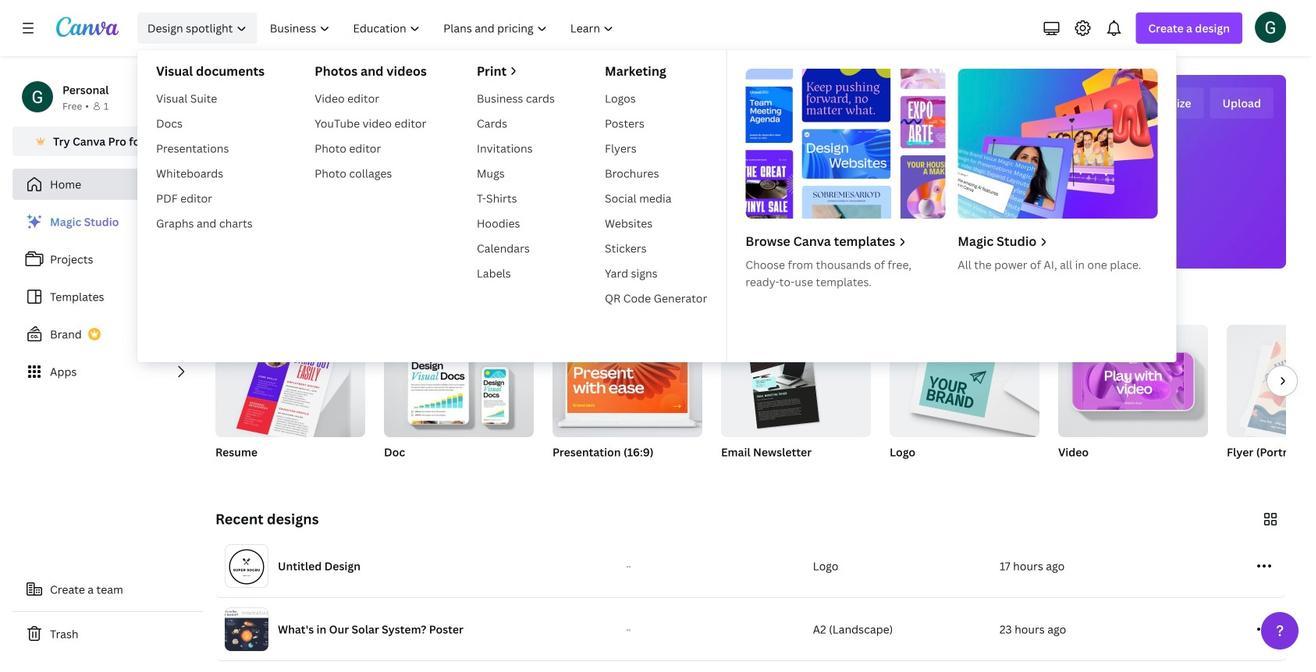 Task type: locate. For each thing, give the bounding box(es) containing it.
group
[[216, 325, 365, 479], [216, 325, 365, 444], [384, 325, 534, 479], [384, 325, 534, 437], [553, 325, 703, 479], [553, 325, 703, 437], [721, 325, 871, 479], [721, 325, 871, 437], [890, 325, 1040, 479], [890, 325, 1040, 437], [1059, 325, 1209, 479], [1227, 325, 1312, 479]]

greg robinson image
[[1256, 12, 1287, 43]]

list
[[12, 206, 203, 387]]

menu
[[137, 50, 1177, 362]]

None search field
[[517, 145, 985, 176]]

menu inside top level navigation 'element'
[[137, 50, 1177, 362]]



Task type: vqa. For each thing, say whether or not it's contained in the screenshot.
SEARCH Search Field
no



Task type: describe. For each thing, give the bounding box(es) containing it.
top level navigation element
[[134, 12, 1177, 362]]



